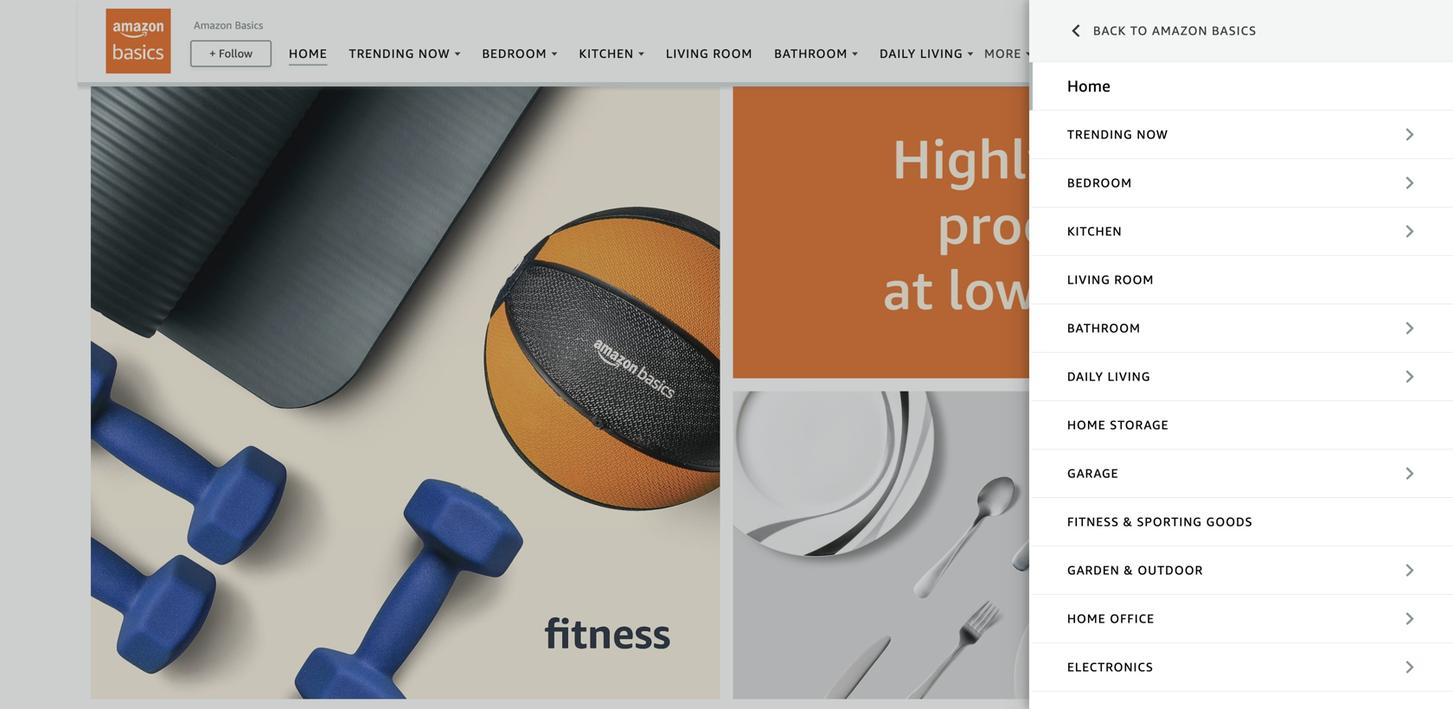 Task type: describe. For each thing, give the bounding box(es) containing it.
0 horizontal spatial amazon
[[194, 19, 232, 31]]

amazon basics link
[[194, 19, 263, 31]]

amazon basics
[[194, 19, 263, 31]]

1 horizontal spatial amazon
[[1153, 23, 1208, 38]]

to
[[1131, 23, 1149, 38]]

+
[[209, 47, 216, 60]]

Search all Amazon Basics search field
[[1148, 39, 1334, 68]]

follow
[[219, 47, 253, 60]]

0 horizontal spatial basics
[[235, 19, 263, 31]]



Task type: locate. For each thing, give the bounding box(es) containing it.
amazon up '+'
[[194, 19, 232, 31]]

amazon right to
[[1153, 23, 1208, 38]]

basics up search all amazon basics 'search box'
[[1212, 23, 1257, 38]]

basics up follow
[[235, 19, 263, 31]]

back to amazon basics
[[1094, 23, 1257, 38]]

+ follow button
[[192, 41, 270, 66]]

search image
[[1122, 43, 1143, 64]]

basics
[[235, 19, 263, 31], [1212, 23, 1257, 38]]

+ follow
[[209, 47, 253, 60]]

amazon
[[194, 19, 232, 31], [1153, 23, 1208, 38]]

amazon basics logo image
[[106, 9, 171, 74]]

back
[[1094, 23, 1127, 38]]

1 horizontal spatial basics
[[1212, 23, 1257, 38]]



Task type: vqa. For each thing, say whether or not it's contained in the screenshot.
first total
no



